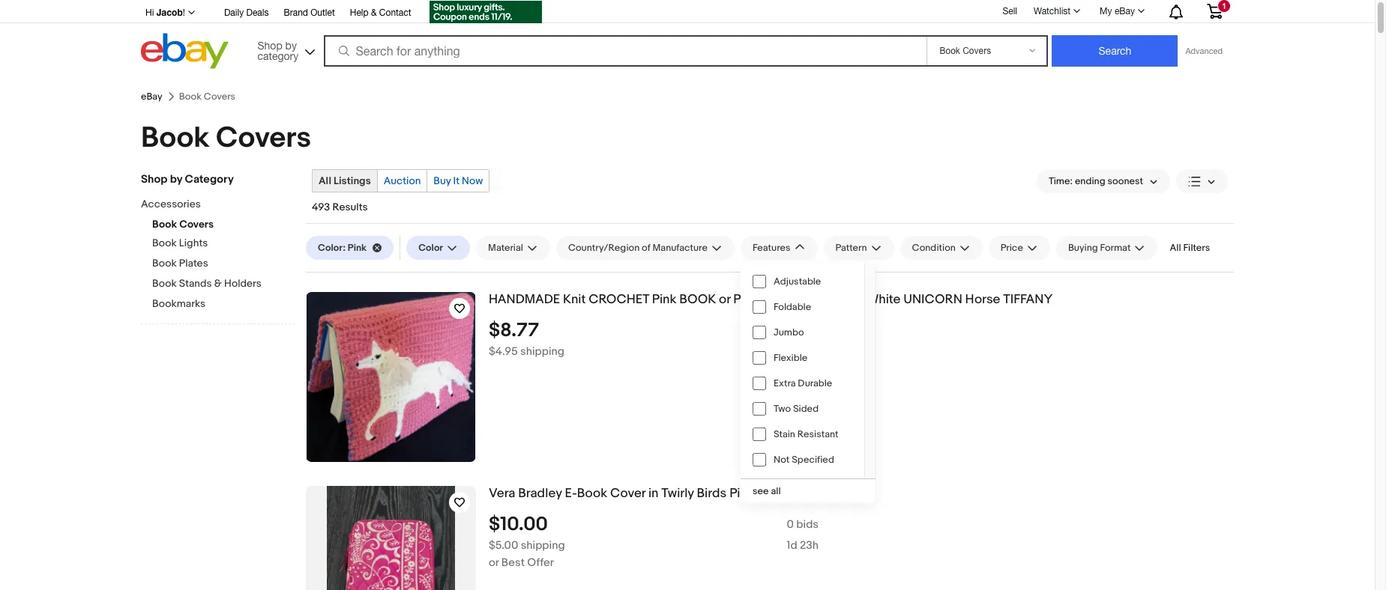 Task type: vqa. For each thing, say whether or not it's contained in the screenshot.
UNICORN
yes



Task type: describe. For each thing, give the bounding box(es) containing it.
all listings link
[[313, 170, 377, 192]]

shipping for $8.77
[[520, 345, 565, 359]]

adjustable
[[774, 276, 821, 288]]

two sided
[[774, 403, 819, 415]]

help
[[350, 7, 369, 18]]

brand
[[284, 7, 308, 18]]

now
[[462, 175, 483, 187]]

listings
[[334, 175, 371, 187]]

or inside 1d 23h or best offer
[[489, 556, 499, 570]]

horse
[[965, 292, 1001, 307]]

contact
[[379, 7, 411, 18]]

book left the plates at the top of page
[[152, 257, 177, 270]]

buy
[[434, 175, 451, 187]]

best
[[501, 556, 525, 570]]

pink inside the color: pink link
[[348, 242, 367, 254]]

photo
[[734, 292, 776, 307]]

shop by category
[[141, 172, 234, 187]]

deals
[[246, 7, 269, 18]]

book up by
[[141, 121, 210, 156]]

foldable link
[[741, 295, 864, 320]]

$10.00
[[489, 513, 548, 537]]

book up bookmarks
[[152, 277, 177, 290]]

white
[[867, 292, 901, 307]]

features button
[[741, 236, 818, 260]]

book covers
[[141, 121, 311, 156]]

resistant
[[798, 429, 839, 441]]

my ebay link
[[1092, 2, 1152, 20]]

handmade knit crochet pink book or photo album cover white unicorn horse tiffany
[[489, 292, 1053, 307]]

all filters
[[1170, 242, 1210, 254]]

1 horizontal spatial covers
[[216, 121, 311, 156]]

23h
[[800, 539, 819, 553]]

493
[[312, 201, 330, 214]]

foldable
[[774, 301, 811, 313]]

handmade knit crochet pink book or photo album cover white unicorn horse tiffany image
[[307, 292, 475, 463]]

daily deals link
[[224, 5, 269, 22]]

all filters button
[[1164, 236, 1216, 260]]

all for all filters
[[1170, 242, 1181, 254]]

not specified link
[[741, 448, 864, 473]]

specified
[[792, 454, 834, 466]]

auction
[[384, 175, 421, 187]]

book plates link
[[152, 257, 295, 271]]

holders
[[224, 277, 262, 290]]

accessories link
[[141, 198, 283, 212]]

brand outlet link
[[284, 5, 335, 22]]

by
[[170, 172, 182, 187]]

& inside accessories book covers book lights book plates book stands & holders bookmarks
[[214, 277, 222, 290]]

handmade knit crochet pink book or photo album cover white unicorn horse tiffany link
[[489, 292, 1234, 308]]

shop
[[141, 172, 167, 187]]

bids for $10.00
[[796, 518, 819, 532]]

daily deals
[[224, 7, 269, 18]]

sell
[[1003, 6, 1017, 16]]

bids for $8.77
[[796, 324, 819, 338]]

ebay link
[[141, 91, 162, 103]]

shipping for $10.00
[[521, 539, 565, 553]]

493 results
[[312, 201, 368, 214]]

see
[[753, 486, 769, 498]]

bookmarks
[[152, 298, 206, 310]]

album
[[779, 292, 817, 307]]

birds
[[697, 487, 727, 502]]

my ebay
[[1100, 6, 1135, 16]]

vera bradley e-book cover in twirly birds pink
[[489, 487, 754, 502]]

0 horizontal spatial ebay
[[141, 91, 162, 103]]

buy it now link
[[428, 170, 489, 192]]

watchlist link
[[1026, 2, 1087, 20]]

bookmarks link
[[152, 298, 295, 312]]

tiffany
[[1003, 292, 1053, 307]]

book stands & holders link
[[152, 277, 295, 292]]

adjustable link
[[741, 269, 864, 295]]

flexible
[[774, 352, 808, 364]]

all for all listings
[[319, 175, 331, 187]]

it
[[453, 175, 460, 187]]

1d
[[787, 539, 797, 553]]

1 horizontal spatial or
[[719, 292, 731, 307]]

ebay inside 'account' navigation
[[1115, 6, 1135, 16]]

account navigation
[[141, 0, 1234, 25]]

outlet
[[311, 7, 335, 18]]

sell link
[[996, 6, 1024, 16]]

stain
[[774, 429, 795, 441]]

3m
[[800, 345, 816, 359]]

all
[[771, 486, 781, 498]]

unicorn
[[904, 292, 963, 307]]

accessories
[[141, 198, 201, 211]]

watchlist
[[1034, 6, 1071, 16]]

jumbo link
[[741, 320, 864, 346]]

stands
[[179, 277, 212, 290]]

e-
[[565, 487, 577, 502]]

cover
[[610, 487, 646, 502]]

your shopping cart contains 1 item image
[[1206, 4, 1224, 19]]



Task type: locate. For each thing, give the bounding box(es) containing it.
1 0 from the top
[[787, 324, 794, 338]]

1 vertical spatial shipping
[[521, 539, 565, 553]]

ebay
[[1115, 6, 1135, 16], [141, 91, 162, 103]]

0 vertical spatial bids
[[796, 324, 819, 338]]

banner
[[141, 0, 1234, 73]]

$5.00
[[489, 539, 518, 553]]

pink left book
[[652, 292, 677, 307]]

1h 3m
[[787, 345, 816, 359]]

&
[[371, 7, 377, 18], [214, 277, 222, 290]]

0 vertical spatial shipping
[[520, 345, 565, 359]]

lights
[[179, 237, 208, 250]]

not
[[774, 454, 790, 466]]

tap to watch item - handmade knit crochet pink book or photo album cover white unicorn horse tiffany image
[[449, 298, 470, 319]]

shipping down $8.77
[[520, 345, 565, 359]]

extra durable
[[774, 378, 832, 390]]

0 horizontal spatial pink
[[348, 242, 367, 254]]

0 bids $5.00 shipping
[[489, 518, 819, 553]]

1d 23h or best offer
[[489, 539, 819, 570]]

1 horizontal spatial pink
[[652, 292, 677, 307]]

pink
[[348, 242, 367, 254], [652, 292, 677, 307], [730, 487, 754, 502]]

bids up 3m
[[796, 324, 819, 338]]

1 vertical spatial or
[[489, 556, 499, 570]]

& right help
[[371, 7, 377, 18]]

bids inside 0 bids $5.00 shipping
[[796, 518, 819, 532]]

all inside button
[[1170, 242, 1181, 254]]

stain resistant link
[[741, 422, 864, 448]]

1 vertical spatial covers
[[179, 218, 214, 231]]

all listings
[[319, 175, 371, 187]]

1 vertical spatial ebay
[[141, 91, 162, 103]]

book down 'accessories'
[[152, 218, 177, 231]]

in
[[648, 487, 659, 502]]

1 bids from the top
[[796, 324, 819, 338]]

1 horizontal spatial ebay
[[1115, 6, 1135, 16]]

$4.95
[[489, 345, 518, 359]]

auction link
[[378, 170, 427, 192]]

results
[[332, 201, 368, 214]]

shipping
[[520, 345, 565, 359], [521, 539, 565, 553]]

pink right birds
[[730, 487, 754, 502]]

banner containing sell
[[141, 0, 1234, 73]]

or left best
[[489, 556, 499, 570]]

flexible link
[[741, 346, 864, 371]]

pink inside handmade knit crochet pink book or photo album cover white unicorn horse tiffany link
[[652, 292, 677, 307]]

handmade
[[489, 292, 560, 307]]

$8.77
[[489, 319, 539, 342]]

0 inside 0 bids $5.00 shipping
[[787, 518, 794, 532]]

2 0 from the top
[[787, 518, 794, 532]]

brand outlet
[[284, 7, 335, 18]]

advanced link
[[1178, 36, 1230, 66]]

1 vertical spatial 0
[[787, 518, 794, 532]]

pink right color:
[[348, 242, 367, 254]]

help & contact
[[350, 7, 411, 18]]

sided
[[793, 403, 819, 415]]

two sided link
[[741, 397, 864, 422]]

daily
[[224, 7, 244, 18]]

0
[[787, 324, 794, 338], [787, 518, 794, 532]]

bids inside '0 bids $4.95 shipping'
[[796, 324, 819, 338]]

2 vertical spatial pink
[[730, 487, 754, 502]]

tap to watch item - vera bradley e-book cover in twirly birds pink image
[[449, 493, 470, 514]]

0 up 1d
[[787, 518, 794, 532]]

0 inside '0 bids $4.95 shipping'
[[787, 324, 794, 338]]

0 vertical spatial &
[[371, 7, 377, 18]]

bids up '23h'
[[796, 518, 819, 532]]

vera bradley e-book cover in twirly birds pink link
[[489, 487, 1234, 502]]

extra
[[774, 378, 796, 390]]

None submit
[[1052, 35, 1178, 67]]

shipping inside '0 bids $4.95 shipping'
[[520, 345, 565, 359]]

book
[[141, 121, 210, 156], [152, 218, 177, 231], [152, 237, 177, 250], [152, 257, 177, 270], [152, 277, 177, 290], [577, 487, 607, 502]]

0 for $8.77
[[787, 324, 794, 338]]

& down book plates link
[[214, 277, 222, 290]]

book left lights
[[152, 237, 177, 250]]

not specified
[[774, 454, 834, 466]]

0 bids $4.95 shipping
[[489, 324, 819, 359]]

color:
[[318, 242, 346, 254]]

color: pink link
[[306, 236, 394, 260]]

my
[[1100, 6, 1112, 16]]

covers up category
[[216, 121, 311, 156]]

offer
[[527, 556, 554, 570]]

1 horizontal spatial &
[[371, 7, 377, 18]]

0 vertical spatial pink
[[348, 242, 367, 254]]

stain resistant
[[774, 429, 839, 441]]

knit
[[563, 292, 586, 307]]

features
[[753, 242, 791, 254]]

book
[[680, 292, 716, 307]]

get the coupon image
[[429, 1, 542, 23]]

1 vertical spatial &
[[214, 277, 222, 290]]

advanced
[[1186, 46, 1223, 55]]

2 shipping from the top
[[521, 539, 565, 553]]

help & contact link
[[350, 5, 411, 22]]

0 vertical spatial 0
[[787, 324, 794, 338]]

two
[[774, 403, 791, 415]]

2 bids from the top
[[796, 518, 819, 532]]

covers up lights
[[179, 218, 214, 231]]

covers
[[216, 121, 311, 156], [179, 218, 214, 231]]

see all button
[[741, 480, 876, 504]]

0 vertical spatial covers
[[216, 121, 311, 156]]

0 horizontal spatial all
[[319, 175, 331, 187]]

1 vertical spatial pink
[[652, 292, 677, 307]]

0 for $10.00
[[787, 518, 794, 532]]

color: pink
[[318, 242, 367, 254]]

0 horizontal spatial covers
[[179, 218, 214, 231]]

0 vertical spatial or
[[719, 292, 731, 307]]

crochet
[[589, 292, 649, 307]]

plates
[[179, 257, 208, 270]]

buy it now
[[434, 175, 483, 187]]

covers inside accessories book covers book lights book plates book stands & holders bookmarks
[[179, 218, 214, 231]]

filters
[[1183, 242, 1210, 254]]

2 horizontal spatial pink
[[730, 487, 754, 502]]

all up 493
[[319, 175, 331, 187]]

vera bradley e-book cover in twirly birds pink image
[[327, 487, 455, 591]]

& inside 'account' navigation
[[371, 7, 377, 18]]

0 horizontal spatial &
[[214, 277, 222, 290]]

book lights link
[[152, 237, 295, 251]]

all left filters
[[1170, 242, 1181, 254]]

0 up 1h
[[787, 324, 794, 338]]

category
[[185, 172, 234, 187]]

shipping up offer
[[521, 539, 565, 553]]

0 vertical spatial all
[[319, 175, 331, 187]]

1 horizontal spatial all
[[1170, 242, 1181, 254]]

0 vertical spatial ebay
[[1115, 6, 1135, 16]]

cover
[[820, 292, 864, 307]]

1 vertical spatial bids
[[796, 518, 819, 532]]

durable
[[798, 378, 832, 390]]

1 vertical spatial all
[[1170, 242, 1181, 254]]

book left cover
[[577, 487, 607, 502]]

pink inside vera bradley e-book cover in twirly birds pink link
[[730, 487, 754, 502]]

bids
[[796, 324, 819, 338], [796, 518, 819, 532]]

jumbo
[[774, 327, 804, 339]]

twirly
[[662, 487, 694, 502]]

accessories book covers book lights book plates book stands & holders bookmarks
[[141, 198, 262, 310]]

1 shipping from the top
[[520, 345, 565, 359]]

0 horizontal spatial or
[[489, 556, 499, 570]]

1h
[[787, 345, 797, 359]]

bradley
[[518, 487, 562, 502]]

shipping inside 0 bids $5.00 shipping
[[521, 539, 565, 553]]

or right book
[[719, 292, 731, 307]]

or
[[719, 292, 731, 307], [489, 556, 499, 570]]



